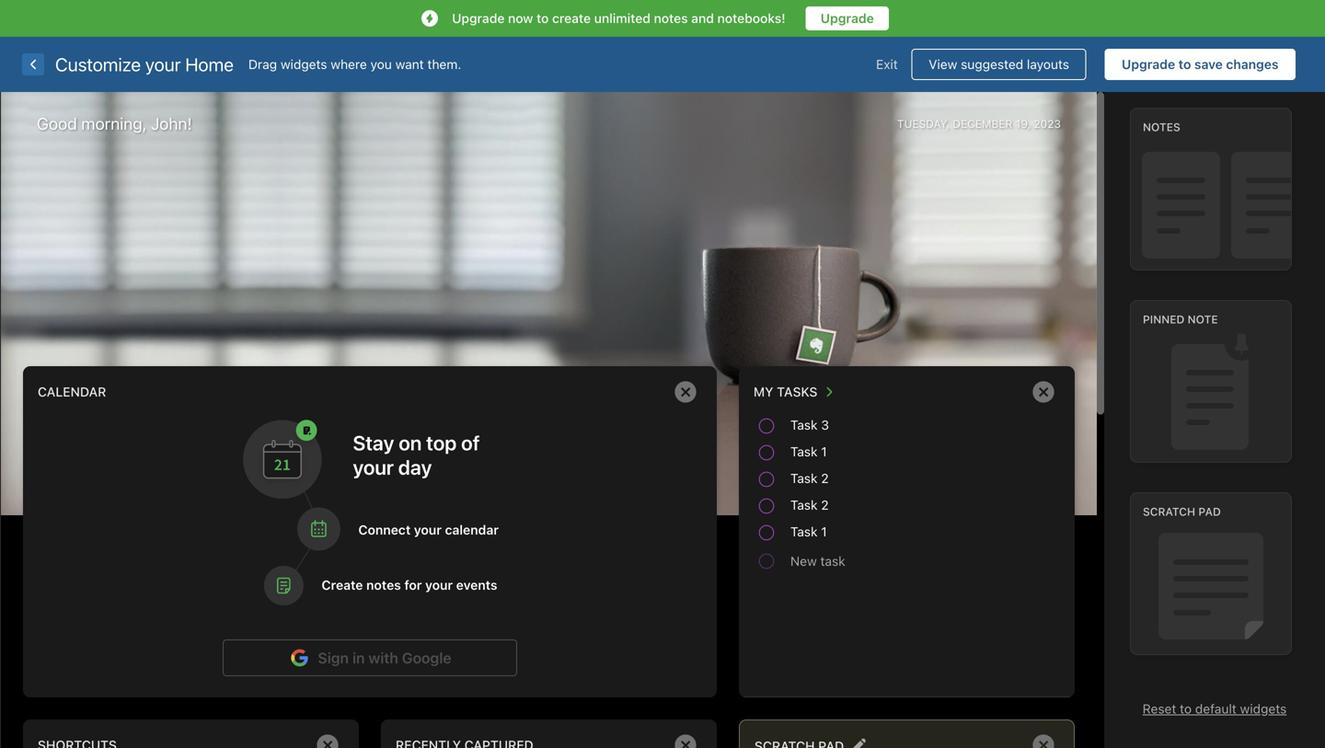 Task type: vqa. For each thing, say whether or not it's contained in the screenshot.
the leftmost tab
no



Task type: describe. For each thing, give the bounding box(es) containing it.
upgrade button
[[806, 6, 889, 30]]

0 vertical spatial to
[[537, 11, 549, 26]]

notes
[[654, 11, 688, 26]]

0 horizontal spatial remove image
[[309, 727, 346, 748]]

tuesday,
[[898, 117, 950, 130]]

december
[[953, 117, 1013, 130]]

customize your home
[[55, 53, 234, 75]]

2 remove image from the left
[[1025, 727, 1062, 748]]

exit button
[[863, 49, 912, 80]]

reset to default widgets
[[1143, 701, 1287, 717]]

now
[[508, 11, 533, 26]]

them.
[[428, 57, 462, 72]]

drag widgets where you want them.
[[249, 57, 462, 72]]

good
[[37, 114, 77, 133]]

view
[[929, 57, 958, 72]]

scratch
[[1143, 505, 1196, 518]]

layouts
[[1027, 57, 1070, 72]]

1 horizontal spatial widgets
[[1241, 701, 1287, 717]]

changes
[[1227, 57, 1279, 72]]

exit
[[876, 57, 898, 72]]

suggested
[[961, 57, 1024, 72]]

1 remove image from the left
[[667, 727, 704, 748]]

reset
[[1143, 701, 1177, 717]]

upgrade for upgrade now to create unlimited notes and notebooks!
[[452, 11, 505, 26]]

upgrade to save changes button
[[1105, 49, 1296, 80]]

good morning, john!
[[37, 114, 192, 133]]

notes
[[1143, 120, 1181, 133]]

2023
[[1034, 117, 1061, 130]]

john!
[[151, 114, 192, 133]]

to for upgrade
[[1179, 57, 1192, 72]]



Task type: locate. For each thing, give the bounding box(es) containing it.
tuesday, december 19, 2023
[[898, 117, 1061, 130]]

upgrade for upgrade
[[821, 11, 874, 26]]

remove image
[[667, 727, 704, 748], [1025, 727, 1062, 748]]

to right now
[[537, 11, 549, 26]]

drag
[[249, 57, 277, 72]]

to
[[537, 11, 549, 26], [1179, 57, 1192, 72], [1180, 701, 1192, 717]]

1 horizontal spatial remove image
[[667, 374, 704, 411]]

1 vertical spatial widgets
[[1241, 701, 1287, 717]]

upgrade left save
[[1122, 57, 1176, 72]]

want
[[396, 57, 424, 72]]

scratch pad
[[1143, 505, 1221, 518]]

where
[[331, 57, 367, 72]]

1 vertical spatial to
[[1179, 57, 1192, 72]]

upgrade
[[452, 11, 505, 26], [821, 11, 874, 26], [1122, 57, 1176, 72]]

edit widget title image
[[853, 738, 866, 748]]

morning,
[[81, 114, 147, 133]]

widgets
[[281, 57, 327, 72], [1241, 701, 1287, 717]]

widgets right default
[[1241, 701, 1287, 717]]

home
[[185, 53, 234, 75]]

and
[[692, 11, 714, 26]]

0 horizontal spatial widgets
[[281, 57, 327, 72]]

upgrade left now
[[452, 11, 505, 26]]

note
[[1188, 313, 1218, 326]]

reset to default widgets button
[[1143, 701, 1287, 717]]

pinned
[[1143, 313, 1185, 326]]

your
[[145, 53, 181, 75]]

pad
[[1199, 505, 1221, 518]]

upgrade up exit 'button' at the top
[[821, 11, 874, 26]]

remove image
[[667, 374, 704, 411], [1025, 374, 1062, 411], [309, 727, 346, 748]]

pinned note
[[1143, 313, 1218, 326]]

unlimited
[[594, 11, 651, 26]]

create
[[552, 11, 591, 26]]

2 horizontal spatial upgrade
[[1122, 57, 1176, 72]]

upgrade now to create unlimited notes and notebooks!
[[452, 11, 786, 26]]

default
[[1196, 701, 1237, 717]]

1 horizontal spatial remove image
[[1025, 727, 1062, 748]]

2 vertical spatial to
[[1180, 701, 1192, 717]]

19,
[[1016, 117, 1031, 130]]

to right reset
[[1180, 701, 1192, 717]]

you
[[371, 57, 392, 72]]

customize
[[55, 53, 141, 75]]

notebooks!
[[718, 11, 786, 26]]

1 horizontal spatial upgrade
[[821, 11, 874, 26]]

upgrade to save changes
[[1122, 57, 1279, 72]]

upgrade inside 'button'
[[1122, 57, 1176, 72]]

to left save
[[1179, 57, 1192, 72]]

save
[[1195, 57, 1223, 72]]

view suggested layouts button
[[912, 49, 1087, 80]]

0 vertical spatial widgets
[[281, 57, 327, 72]]

view suggested layouts
[[929, 57, 1070, 72]]

upgrade inside button
[[821, 11, 874, 26]]

to inside 'button'
[[1179, 57, 1192, 72]]

to for reset
[[1180, 701, 1192, 717]]

upgrade for upgrade to save changes
[[1122, 57, 1176, 72]]

widgets right drag
[[281, 57, 327, 72]]

0 horizontal spatial remove image
[[667, 727, 704, 748]]

2 horizontal spatial remove image
[[1025, 374, 1062, 411]]

0 horizontal spatial upgrade
[[452, 11, 505, 26]]



